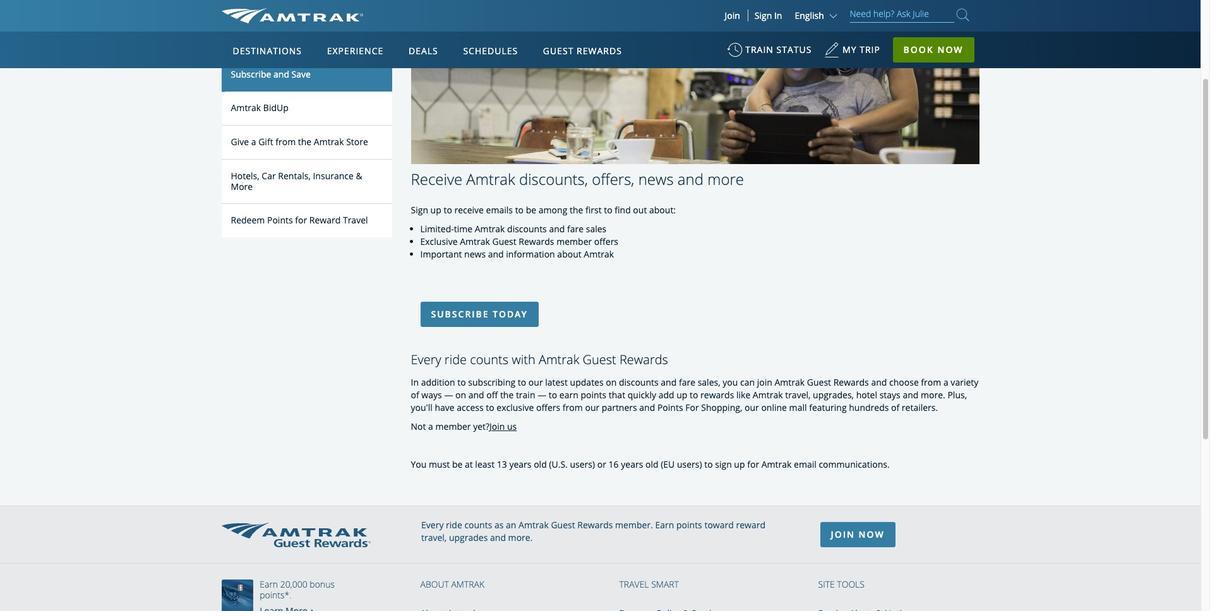 Task type: locate. For each thing, give the bounding box(es) containing it.
2 horizontal spatial a
[[943, 377, 948, 389]]

join left us
[[489, 421, 505, 433]]

on up the that
[[606, 377, 617, 389]]

us
[[507, 421, 517, 433]]

of
[[411, 389, 419, 401], [891, 402, 899, 414]]

amtrak down the emails
[[475, 223, 505, 235]]

destinations button
[[228, 33, 307, 69]]

0 vertical spatial more.
[[921, 389, 945, 401]]

join inside banner
[[725, 9, 740, 21]]

every up addition at the left bottom
[[411, 351, 441, 368]]

and
[[273, 68, 289, 80], [678, 168, 704, 189], [549, 223, 565, 235], [488, 248, 504, 260], [661, 377, 677, 389], [871, 377, 887, 389], [468, 389, 484, 401], [903, 389, 918, 401], [639, 402, 655, 414], [490, 532, 506, 544]]

regions map image
[[268, 105, 571, 282]]

amtrak bidup link
[[221, 92, 392, 126]]

0 horizontal spatial points
[[581, 389, 606, 401]]

to right addition at the left bottom
[[457, 377, 466, 389]]

0 vertical spatial points
[[581, 389, 606, 401]]

0 horizontal spatial points
[[267, 214, 293, 226]]

0 horizontal spatial be
[[452, 459, 463, 471]]

1 horizontal spatial points
[[657, 402, 683, 414]]

be left at
[[452, 459, 463, 471]]

subscribe
[[231, 68, 271, 80]]

rewards inside limited-time amtrak discounts and fare sales exclusive amtrak guest rewards member offers important news and information about amtrak
[[519, 236, 554, 248]]

1 users) from the left
[[570, 459, 595, 471]]

more. inside the every ride counts as an amtrak guest rewards member. earn points toward reward travel, upgrades and more.
[[508, 532, 533, 544]]

our down updates
[[585, 402, 599, 414]]

in
[[774, 9, 782, 21], [411, 377, 419, 389]]

0 horizontal spatial our
[[528, 377, 543, 389]]

hotels, car rentals, insurance & more
[[231, 170, 362, 192]]

users) right (eu
[[677, 459, 702, 471]]

the right off
[[500, 389, 514, 401]]

1 horizontal spatial sign
[[755, 9, 772, 21]]

up up limited-
[[430, 204, 441, 216]]

0 horizontal spatial news
[[464, 248, 486, 260]]

more. up retailers.
[[921, 389, 945, 401]]

to left 'sign'
[[704, 459, 713, 471]]

points down add
[[657, 402, 683, 414]]

tools
[[837, 579, 865, 591]]

up
[[430, 204, 441, 216], [677, 389, 687, 401], [734, 459, 745, 471]]

travel inside secondary navigation
[[343, 214, 368, 226]]

2 vertical spatial join
[[831, 529, 855, 541]]

1 vertical spatial of
[[891, 402, 899, 414]]

application
[[268, 105, 571, 282]]

like
[[736, 389, 750, 401]]

0 horizontal spatial users)
[[570, 459, 595, 471]]

discounts up quickly on the bottom right of the page
[[619, 377, 658, 389]]

1 horizontal spatial in
[[774, 9, 782, 21]]

1 vertical spatial from
[[921, 377, 941, 389]]

0 vertical spatial earn
[[655, 519, 674, 531]]

discounts down sign up to receive emails to be among the first to find out about:
[[507, 223, 547, 235]]

discounts inside in addition to subscribing to our latest updates on discounts and fare sales, you can join amtrak guest rewards and choose from a variety of ways — on and off the train — to earn points that quickly add up to rewards like amtrak travel, upgrades, hotel stays and more. plus, you'll have access to exclusive offers from our partners and points for shopping, our online mall featuring hundreds of retailers.
[[619, 377, 658, 389]]

sign in button
[[755, 9, 782, 21]]

a right not
[[428, 421, 433, 433]]

footer
[[0, 506, 1201, 611]]

0 vertical spatial of
[[411, 389, 419, 401]]

13
[[497, 459, 507, 471]]

today
[[493, 308, 528, 320]]

1 horizontal spatial years
[[621, 459, 643, 471]]

1 horizontal spatial points
[[676, 519, 702, 531]]

fare inside in addition to subscribing to our latest updates on discounts and fare sales, you can join amtrak guest rewards and choose from a variety of ways — on and off the train — to earn points that quickly add up to rewards like amtrak travel, upgrades, hotel stays and more. plus, you'll have access to exclusive offers from our partners and points for shopping, our online mall featuring hundreds of retailers.
[[679, 377, 695, 389]]

addition
[[421, 377, 455, 389]]

— right train
[[538, 389, 546, 401]]

our
[[528, 377, 543, 389], [585, 402, 599, 414], [745, 402, 759, 414]]

0 vertical spatial a
[[251, 136, 256, 148]]

offers inside in addition to subscribing to our latest updates on discounts and fare sales, you can join amtrak guest rewards and choose from a variety of ways — on and off the train — to earn points that quickly add up to rewards like amtrak travel, upgrades, hotel stays and more. plus, you'll have access to exclusive offers from our partners and points for shopping, our online mall featuring hundreds of retailers.
[[536, 402, 560, 414]]

—
[[444, 389, 453, 401], [538, 389, 546, 401]]

choose
[[889, 377, 919, 389]]

1 horizontal spatial fare
[[679, 377, 695, 389]]

and down choose
[[903, 389, 918, 401]]

a inside navigation
[[251, 136, 256, 148]]

0 vertical spatial from
[[275, 136, 296, 148]]

2 horizontal spatial from
[[921, 377, 941, 389]]

join inside footer
[[831, 529, 855, 541]]

points inside in addition to subscribing to our latest updates on discounts and fare sales, you can join amtrak guest rewards and choose from a variety of ways — on and off the train — to earn points that quickly add up to rewards like amtrak travel, upgrades, hotel stays and more. plus, you'll have access to exclusive offers from our partners and points for shopping, our online mall featuring hundreds of retailers.
[[581, 389, 606, 401]]

1 vertical spatial sign
[[411, 204, 428, 216]]

1 horizontal spatial member
[[556, 236, 592, 248]]

upgrades
[[449, 532, 488, 544]]

(u.s.
[[549, 459, 568, 471]]

0 horizontal spatial sign
[[411, 204, 428, 216]]

1 horizontal spatial discounts
[[619, 377, 658, 389]]

fare left sales
[[567, 223, 584, 235]]

1 horizontal spatial of
[[891, 402, 899, 414]]

upgrades,
[[813, 389, 854, 401]]

— up have
[[444, 389, 453, 401]]

0 vertical spatial join
[[725, 9, 740, 21]]

join left now
[[831, 529, 855, 541]]

0 horizontal spatial a
[[251, 136, 256, 148]]

1 horizontal spatial travel,
[[785, 389, 811, 401]]

for left reward on the top left
[[295, 214, 307, 226]]

points right redeem
[[267, 214, 293, 226]]

1 horizontal spatial the
[[500, 389, 514, 401]]

least
[[475, 459, 495, 471]]

every ride counts as an amtrak guest rewards member. earn points toward reward travel, upgrades and more.
[[421, 519, 765, 544]]

subscribe today
[[431, 308, 528, 320]]

1 horizontal spatial users)
[[677, 459, 702, 471]]

offers down sales
[[594, 236, 618, 248]]

0 horizontal spatial travel
[[343, 214, 368, 226]]

1 vertical spatial fare
[[679, 377, 695, 389]]

be left among
[[526, 204, 536, 216]]

0 vertical spatial travel
[[343, 214, 368, 226]]

points inside secondary navigation
[[267, 214, 293, 226]]

to down off
[[486, 402, 494, 414]]

0 horizontal spatial from
[[275, 136, 296, 148]]

0 horizontal spatial travel,
[[421, 532, 447, 544]]

0 vertical spatial offers
[[594, 236, 618, 248]]

join button
[[717, 9, 748, 21]]

1 vertical spatial on
[[455, 389, 466, 401]]

an
[[506, 519, 516, 531]]

as
[[494, 519, 504, 531]]

of down stays
[[891, 402, 899, 414]]

site tools
[[818, 579, 865, 591]]

0 horizontal spatial member
[[435, 421, 471, 433]]

0 vertical spatial on
[[606, 377, 617, 389]]

1 horizontal spatial more.
[[921, 389, 945, 401]]

Please enter your search item search field
[[850, 6, 954, 23]]

points down updates
[[581, 389, 606, 401]]

gift
[[258, 136, 273, 148]]

0 vertical spatial for
[[295, 214, 307, 226]]

every
[[411, 351, 441, 368], [421, 519, 444, 531]]

travel, up mall
[[785, 389, 811, 401]]

and inside secondary navigation
[[273, 68, 289, 80]]

rewards inside in addition to subscribing to our latest updates on discounts and fare sales, you can join amtrak guest rewards and choose from a variety of ways — on and off the train — to earn points that quickly add up to rewards like amtrak travel, upgrades, hotel stays and more. plus, you'll have access to exclusive offers from our partners and points for shopping, our online mall featuring hundreds of retailers.
[[833, 377, 869, 389]]

users) left or
[[570, 459, 595, 471]]

1 horizontal spatial for
[[747, 459, 759, 471]]

emails
[[486, 204, 513, 216]]

redeem
[[231, 214, 265, 226]]

amtrak up 'latest'
[[539, 351, 579, 368]]

(eu
[[661, 459, 675, 471]]

every inside the every ride counts as an amtrak guest rewards member. earn points toward reward travel, upgrades and more.
[[421, 519, 444, 531]]

give
[[231, 136, 249, 148]]

1 vertical spatial offers
[[536, 402, 560, 414]]

ride up addition at the left bottom
[[445, 351, 467, 368]]

amtrak inside the every ride counts as an amtrak guest rewards member. earn points toward reward travel, upgrades and more.
[[519, 519, 549, 531]]

users)
[[570, 459, 595, 471], [677, 459, 702, 471]]

up right 'sign'
[[734, 459, 745, 471]]

ride for every ride counts with amtrak guest rewards
[[445, 351, 467, 368]]

2 vertical spatial from
[[563, 402, 583, 414]]

travel, left upgrades
[[421, 532, 447, 544]]

1 vertical spatial up
[[677, 389, 687, 401]]

news up the about: at right top
[[638, 168, 674, 189]]

old left (eu
[[645, 459, 658, 471]]

0 horizontal spatial the
[[298, 136, 311, 148]]

a for not a member yet? join us
[[428, 421, 433, 433]]

1 horizontal spatial be
[[526, 204, 536, 216]]

a
[[251, 136, 256, 148], [943, 377, 948, 389], [428, 421, 433, 433]]

0 horizontal spatial earn
[[260, 579, 278, 591]]

member
[[556, 236, 592, 248], [435, 421, 471, 433]]

1 vertical spatial earn
[[260, 579, 278, 591]]

the down amtrak bidup link
[[298, 136, 311, 148]]

0 horizontal spatial years
[[509, 459, 531, 471]]

1 vertical spatial a
[[943, 377, 948, 389]]

book now
[[903, 44, 963, 56]]

must
[[429, 459, 450, 471]]

every up about
[[421, 519, 444, 531]]

now
[[859, 529, 885, 541]]

2 vertical spatial a
[[428, 421, 433, 433]]

0 vertical spatial member
[[556, 236, 592, 248]]

join left the "sign in"
[[725, 9, 740, 21]]

0 horizontal spatial on
[[455, 389, 466, 401]]

join
[[725, 9, 740, 21], [489, 421, 505, 433], [831, 529, 855, 541]]

book now button
[[893, 37, 974, 63]]

from right choose
[[921, 377, 941, 389]]

0 vertical spatial the
[[298, 136, 311, 148]]

up inside in addition to subscribing to our latest updates on discounts and fare sales, you can join amtrak guest rewards and choose from a variety of ways — on and off the train — to earn points that quickly add up to rewards like amtrak travel, upgrades, hotel stays and more. plus, you'll have access to exclusive offers from our partners and points for shopping, our online mall featuring hundreds of retailers.
[[677, 389, 687, 401]]

counts up subscribing
[[470, 351, 508, 368]]

shopping,
[[701, 402, 742, 414]]

subscribe and save link
[[221, 58, 392, 92]]

news
[[638, 168, 674, 189], [464, 248, 486, 260]]

1 vertical spatial points
[[657, 402, 683, 414]]

to right the emails
[[515, 204, 524, 216]]

and up access
[[468, 389, 484, 401]]

sign up limited-
[[411, 204, 428, 216]]

discounts inside limited-time amtrak discounts and fare sales exclusive amtrak guest rewards member offers important news and information about amtrak
[[507, 223, 547, 235]]

guest inside popup button
[[543, 45, 574, 57]]

1 horizontal spatial offers
[[594, 236, 618, 248]]

and down as
[[490, 532, 506, 544]]

travel right reward on the top left
[[343, 214, 368, 226]]

receive
[[454, 204, 484, 216]]

0 horizontal spatial of
[[411, 389, 419, 401]]

2 vertical spatial up
[[734, 459, 745, 471]]

1 vertical spatial in
[[411, 377, 419, 389]]

hotel
[[856, 389, 877, 401]]

in left english
[[774, 9, 782, 21]]

the
[[298, 136, 311, 148], [570, 204, 583, 216], [500, 389, 514, 401]]

0 vertical spatial ride
[[445, 351, 467, 368]]

2 horizontal spatial the
[[570, 204, 583, 216]]

first
[[585, 204, 602, 216]]

car
[[262, 170, 276, 182]]

1 years from the left
[[509, 459, 531, 471]]

2 horizontal spatial up
[[734, 459, 745, 471]]

counts inside the every ride counts as an amtrak guest rewards member. earn points toward reward travel, upgrades and more.
[[464, 519, 492, 531]]

on up access
[[455, 389, 466, 401]]

for right 'sign'
[[747, 459, 759, 471]]

0 vertical spatial news
[[638, 168, 674, 189]]

1 vertical spatial counts
[[464, 519, 492, 531]]

points left toward
[[676, 519, 702, 531]]

0 horizontal spatial old
[[534, 459, 547, 471]]

latest
[[545, 377, 568, 389]]

1 vertical spatial ride
[[446, 519, 462, 531]]

counts for with
[[470, 351, 508, 368]]

fare left sales,
[[679, 377, 695, 389]]

member down have
[[435, 421, 471, 433]]

sign in
[[755, 9, 782, 21]]

sign for sign up to receive emails to be among the first to find out about:
[[411, 204, 428, 216]]

to left find at the right top of page
[[604, 204, 612, 216]]

0 vertical spatial sign
[[755, 9, 772, 21]]

store
[[346, 136, 368, 148]]

1 horizontal spatial up
[[677, 389, 687, 401]]

years right "16"
[[621, 459, 643, 471]]

rewards
[[577, 45, 622, 57], [519, 236, 554, 248], [620, 351, 668, 368], [833, 377, 869, 389], [577, 519, 613, 531]]

our down like at bottom
[[745, 402, 759, 414]]

plus,
[[948, 389, 967, 401]]

points
[[581, 389, 606, 401], [676, 519, 702, 531]]

every for every ride counts as an amtrak guest rewards member. earn points toward reward travel, upgrades and more.
[[421, 519, 444, 531]]

amtrak down sales
[[584, 248, 614, 260]]

a up the plus,
[[943, 377, 948, 389]]

offers down the earn
[[536, 402, 560, 414]]

banner
[[0, 0, 1201, 292]]

1 horizontal spatial join
[[725, 9, 740, 21]]

&
[[356, 170, 362, 182]]

in inside banner
[[774, 9, 782, 21]]

smart
[[651, 579, 679, 591]]

0 horizontal spatial —
[[444, 389, 453, 401]]

years right 13
[[509, 459, 531, 471]]

0 vertical spatial points
[[267, 214, 293, 226]]

0 horizontal spatial up
[[430, 204, 441, 216]]

0 vertical spatial fare
[[567, 223, 584, 235]]

from down the earn
[[563, 402, 583, 414]]

about:
[[649, 204, 676, 216]]

member.
[[615, 519, 653, 531]]

find
[[615, 204, 631, 216]]

receive amtrak discounts, offers, news and more
[[411, 168, 744, 189]]

travel left the smart
[[619, 579, 649, 591]]

up right add
[[677, 389, 687, 401]]

1 vertical spatial the
[[570, 204, 583, 216]]

sales
[[586, 223, 606, 235]]

more. down the "an"
[[508, 532, 533, 544]]

member up about
[[556, 236, 592, 248]]

1 vertical spatial travel,
[[421, 532, 447, 544]]

from
[[275, 136, 296, 148], [921, 377, 941, 389], [563, 402, 583, 414]]

and left save
[[273, 68, 289, 80]]

and up stays
[[871, 377, 887, 389]]

receive
[[411, 168, 462, 189]]

our up train
[[528, 377, 543, 389]]

earn left "20,000"
[[260, 579, 278, 591]]

1 vertical spatial every
[[421, 519, 444, 531]]

ride inside the every ride counts as an amtrak guest rewards member. earn points toward reward travel, upgrades and more.
[[446, 519, 462, 531]]

1 vertical spatial more.
[[508, 532, 533, 544]]

to
[[444, 204, 452, 216], [515, 204, 524, 216], [604, 204, 612, 216], [457, 377, 466, 389], [518, 377, 526, 389], [549, 389, 557, 401], [690, 389, 698, 401], [486, 402, 494, 414], [704, 459, 713, 471]]

deals
[[409, 45, 438, 57]]

more. inside in addition to subscribing to our latest updates on discounts and fare sales, you can join amtrak guest rewards and choose from a variety of ways — on and off the train — to earn points that quickly add up to rewards like amtrak travel, upgrades, hotel stays and more. plus, you'll have access to exclusive offers from our partners and points for shopping, our online mall featuring hundreds of retailers.
[[921, 389, 945, 401]]

subscribing
[[468, 377, 515, 389]]

ride up upgrades
[[446, 519, 462, 531]]

a left gift
[[251, 136, 256, 148]]

sign right join 'button'
[[755, 9, 772, 21]]

of up you'll
[[411, 389, 419, 401]]

amtrak right join
[[775, 377, 805, 389]]

2 horizontal spatial join
[[831, 529, 855, 541]]

rewards inside the every ride counts as an amtrak guest rewards member. earn points toward reward travel, upgrades and more.
[[577, 519, 613, 531]]

earn inside earn 20,000 bonus points*.
[[260, 579, 278, 591]]

1 — from the left
[[444, 389, 453, 401]]

to up the for
[[690, 389, 698, 401]]

join for join
[[725, 9, 740, 21]]

old left (u.s.
[[534, 459, 547, 471]]

1 horizontal spatial —
[[538, 389, 546, 401]]

1 vertical spatial news
[[464, 248, 486, 260]]

exclusive
[[497, 402, 534, 414]]

in left addition at the left bottom
[[411, 377, 419, 389]]

sign
[[755, 9, 772, 21], [411, 204, 428, 216]]

1 horizontal spatial old
[[645, 459, 658, 471]]

0 vertical spatial be
[[526, 204, 536, 216]]

redeem points for reward travel link
[[221, 204, 392, 238]]

online
[[761, 402, 787, 414]]

0 horizontal spatial discounts
[[507, 223, 547, 235]]

footer containing every ride counts as an amtrak guest rewards member. earn points toward reward travel, upgrades and more.
[[0, 506, 1201, 611]]

the inside give a gift from the amtrak store link
[[298, 136, 311, 148]]

1 horizontal spatial our
[[585, 402, 599, 414]]

or
[[597, 459, 606, 471]]

the inside in addition to subscribing to our latest updates on discounts and fare sales, you can join amtrak guest rewards and choose from a variety of ways — on and off the train — to earn points that quickly add up to rewards like amtrak travel, upgrades, hotel stays and more. plus, you'll have access to exclusive offers from our partners and points for shopping, our online mall featuring hundreds of retailers.
[[500, 389, 514, 401]]

guest rewards button
[[538, 33, 627, 69]]

the left first
[[570, 204, 583, 216]]

16
[[609, 459, 619, 471]]

amtrak right the "an"
[[519, 519, 549, 531]]

1 horizontal spatial travel
[[619, 579, 649, 591]]

earn right member.
[[655, 519, 674, 531]]

0 horizontal spatial more.
[[508, 532, 533, 544]]

1 vertical spatial join
[[489, 421, 505, 433]]

counts
[[470, 351, 508, 368], [464, 519, 492, 531]]

0 vertical spatial counts
[[470, 351, 508, 368]]

news down time
[[464, 248, 486, 260]]

1 vertical spatial discounts
[[619, 377, 658, 389]]

from right gift
[[275, 136, 296, 148]]

0 vertical spatial every
[[411, 351, 441, 368]]

counts up upgrades
[[464, 519, 492, 531]]

quickly
[[628, 389, 656, 401]]



Task type: vqa. For each thing, say whether or not it's contained in the screenshot.
Web
no



Task type: describe. For each thing, give the bounding box(es) containing it.
about
[[557, 248, 581, 260]]

ways
[[421, 389, 442, 401]]

banner containing join
[[0, 0, 1201, 292]]

redeem points for reward travel
[[231, 214, 368, 226]]

0 vertical spatial up
[[430, 204, 441, 216]]

save
[[292, 68, 311, 80]]

to left receive
[[444, 204, 452, 216]]

sign
[[715, 459, 732, 471]]

train
[[745, 44, 774, 56]]

and inside the every ride counts as an amtrak guest rewards member. earn points toward reward travel, upgrades and more.
[[490, 532, 506, 544]]

2 users) from the left
[[677, 459, 702, 471]]

stays
[[879, 389, 900, 401]]

for inside "redeem points for reward travel" link
[[295, 214, 307, 226]]

destinations
[[233, 45, 302, 57]]

toward
[[704, 519, 734, 531]]

that
[[609, 389, 625, 401]]

english
[[795, 9, 824, 21]]

amtrak down time
[[460, 236, 490, 248]]

schedules
[[463, 45, 518, 57]]

updates
[[570, 377, 604, 389]]

featuring
[[809, 402, 847, 414]]

yet?
[[473, 421, 489, 433]]

20,000
[[280, 579, 307, 591]]

train status link
[[727, 38, 812, 69]]

to up train
[[518, 377, 526, 389]]

add
[[658, 389, 674, 401]]

counts for as
[[464, 519, 492, 531]]

subscribe
[[431, 308, 489, 320]]

guest inside the every ride counts as an amtrak guest rewards member. earn points toward reward travel, upgrades and more.
[[551, 519, 575, 531]]

reward
[[736, 519, 765, 531]]

mall
[[789, 402, 807, 414]]

search icon image
[[956, 6, 969, 23]]

amtrak left the store
[[314, 136, 344, 148]]

trip
[[860, 44, 880, 56]]

fare inside limited-time amtrak discounts and fare sales exclusive amtrak guest rewards member offers important news and information about amtrak
[[567, 223, 584, 235]]

guest rewards
[[543, 45, 622, 57]]

amtrak left email
[[761, 459, 792, 471]]

hotels, car rentals, insurance & more link
[[221, 160, 392, 204]]

for
[[685, 402, 699, 414]]

every ride counts with amtrak guest rewards
[[411, 351, 668, 368]]

1 horizontal spatial from
[[563, 402, 583, 414]]

time
[[454, 223, 472, 235]]

to down 'latest'
[[549, 389, 557, 401]]

rewards inside popup button
[[577, 45, 622, 57]]

among
[[539, 204, 567, 216]]

experience button
[[322, 33, 389, 69]]

points inside the every ride counts as an amtrak guest rewards member. earn points toward reward travel, upgrades and more.
[[676, 519, 702, 531]]

1 vertical spatial be
[[452, 459, 463, 471]]

information
[[506, 248, 555, 260]]

and left more
[[678, 168, 704, 189]]

travel, inside in addition to subscribing to our latest updates on discounts and fare sales, you can join amtrak guest rewards and choose from a variety of ways — on and off the train — to earn points that quickly add up to rewards like amtrak travel, upgrades, hotel stays and more. plus, you'll have access to exclusive offers from our partners and points for shopping, our online mall featuring hundreds of retailers.
[[785, 389, 811, 401]]

train status
[[745, 44, 812, 56]]

you
[[723, 377, 738, 389]]

join
[[757, 377, 772, 389]]

news inside limited-time amtrak discounts and fare sales exclusive amtrak guest rewards member offers important news and information about amtrak
[[464, 248, 486, 260]]

now
[[937, 44, 963, 56]]

offers inside limited-time amtrak discounts and fare sales exclusive amtrak guest rewards member offers important news and information about amtrak
[[594, 236, 618, 248]]

amtrak up the emails
[[466, 168, 515, 189]]

my
[[842, 44, 857, 56]]

2 old from the left
[[645, 459, 658, 471]]

with
[[512, 351, 535, 368]]

discounts,
[[519, 168, 588, 189]]

every for every ride counts with amtrak guest rewards
[[411, 351, 441, 368]]

points*.
[[260, 589, 291, 601]]

2 — from the left
[[538, 389, 546, 401]]

secondary navigation
[[221, 0, 411, 487]]

amtrak bidup
[[231, 102, 288, 114]]

my trip
[[842, 44, 880, 56]]

hundreds
[[849, 402, 889, 414]]

schedules link
[[458, 32, 523, 68]]

in addition to subscribing to our latest updates on discounts and fare sales, you can join amtrak guest rewards and choose from a variety of ways — on and off the train — to earn points that quickly add up to rewards like amtrak travel, upgrades, hotel stays and more. plus, you'll have access to exclusive offers from our partners and points for shopping, our online mall featuring hundreds of retailers.
[[411, 377, 978, 414]]

offers,
[[592, 168, 634, 189]]

2 horizontal spatial our
[[745, 402, 759, 414]]

1 horizontal spatial on
[[606, 377, 617, 389]]

sign for sign in
[[755, 9, 772, 21]]

amtrak left the bidup
[[231, 102, 261, 114]]

and left information on the left top of page
[[488, 248, 504, 260]]

you must be at least 13 years old (u.s. users) or 16 years old (eu users) to sign up for amtrak email communications.
[[411, 459, 892, 471]]

communications.
[[819, 459, 890, 471]]

at
[[465, 459, 473, 471]]

ride for every ride counts as an amtrak guest rewards member. earn points toward reward travel, upgrades and more.
[[446, 519, 462, 531]]

and up add
[[661, 377, 677, 389]]

hotels,
[[231, 170, 259, 182]]

travel, inside the every ride counts as an amtrak guest rewards member. earn points toward reward travel, upgrades and more.
[[421, 532, 447, 544]]

not
[[411, 421, 426, 433]]

amtrak image
[[221, 8, 363, 23]]

you'll
[[411, 402, 432, 414]]

in inside in addition to subscribing to our latest updates on discounts and fare sales, you can join amtrak guest rewards and choose from a variety of ways — on and off the train — to earn points that quickly add up to rewards like amtrak travel, upgrades, hotel stays and more. plus, you'll have access to exclusive offers from our partners and points for shopping, our online mall featuring hundreds of retailers.
[[411, 377, 419, 389]]

guest inside limited-time amtrak discounts and fare sales exclusive amtrak guest rewards member offers important news and information about amtrak
[[492, 236, 516, 248]]

1 horizontal spatial news
[[638, 168, 674, 189]]

and down quickly on the bottom right of the page
[[639, 402, 655, 414]]

travel inside footer
[[619, 579, 649, 591]]

1 vertical spatial for
[[747, 459, 759, 471]]

earn inside the every ride counts as an amtrak guest rewards member. earn points toward reward travel, upgrades and more.
[[655, 519, 674, 531]]

site
[[818, 579, 835, 591]]

join for join now
[[831, 529, 855, 541]]

rewards
[[700, 389, 734, 401]]

subscribe and save
[[231, 68, 311, 80]]

points inside in addition to subscribing to our latest updates on discounts and fare sales, you can join amtrak guest rewards and choose from a variety of ways — on and off the train — to earn points that quickly add up to rewards like amtrak travel, upgrades, hotel stays and more. plus, you'll have access to exclusive offers from our partners and points for shopping, our online mall featuring hundreds of retailers.
[[657, 402, 683, 414]]

sign up to receive emails to be among the first to find out about:
[[411, 204, 676, 216]]

a for give a gift from the amtrak store
[[251, 136, 256, 148]]

important
[[420, 248, 462, 260]]

subscribe today button
[[420, 302, 538, 327]]

member inside limited-time amtrak discounts and fare sales exclusive amtrak guest rewards member offers important news and information about amtrak
[[556, 236, 592, 248]]

train
[[516, 389, 535, 401]]

email
[[794, 459, 816, 471]]

2 years from the left
[[621, 459, 643, 471]]

deals button
[[404, 33, 443, 69]]

travel smart
[[619, 579, 679, 591]]

0 horizontal spatial join
[[489, 421, 505, 433]]

a inside in addition to subscribing to our latest updates on discounts and fare sales, you can join amtrak guest rewards and choose from a variety of ways — on and off the train — to earn points that quickly add up to rewards like amtrak travel, upgrades, hotel stays and more. plus, you'll have access to exclusive offers from our partners and points for shopping, our online mall featuring hundreds of retailers.
[[943, 377, 948, 389]]

limited-
[[420, 223, 454, 235]]

1 vertical spatial member
[[435, 421, 471, 433]]

join now
[[831, 529, 885, 541]]

exclusive
[[420, 236, 458, 248]]

book
[[903, 44, 934, 56]]

amtrak guest rewards preferred mastercard image
[[221, 580, 259, 611]]

amtrak guest rewards image
[[221, 523, 371, 548]]

bidup
[[263, 102, 288, 114]]

amtrak down join
[[753, 389, 783, 401]]

guest inside in addition to subscribing to our latest updates on discounts and fare sales, you can join amtrak guest rewards and choose from a variety of ways — on and off the train — to earn points that quickly add up to rewards like amtrak travel, upgrades, hotel stays and more. plus, you'll have access to exclusive offers from our partners and points for shopping, our online mall featuring hundreds of retailers.
[[807, 377, 831, 389]]

1 old from the left
[[534, 459, 547, 471]]

from inside secondary navigation
[[275, 136, 296, 148]]

join now link
[[820, 523, 895, 548]]

and down among
[[549, 223, 565, 235]]

about amtrak
[[420, 579, 484, 591]]

more
[[707, 168, 744, 189]]

amtrak right about
[[451, 579, 484, 591]]

give a gift from the amtrak store
[[231, 136, 368, 148]]

my trip button
[[824, 38, 880, 69]]



